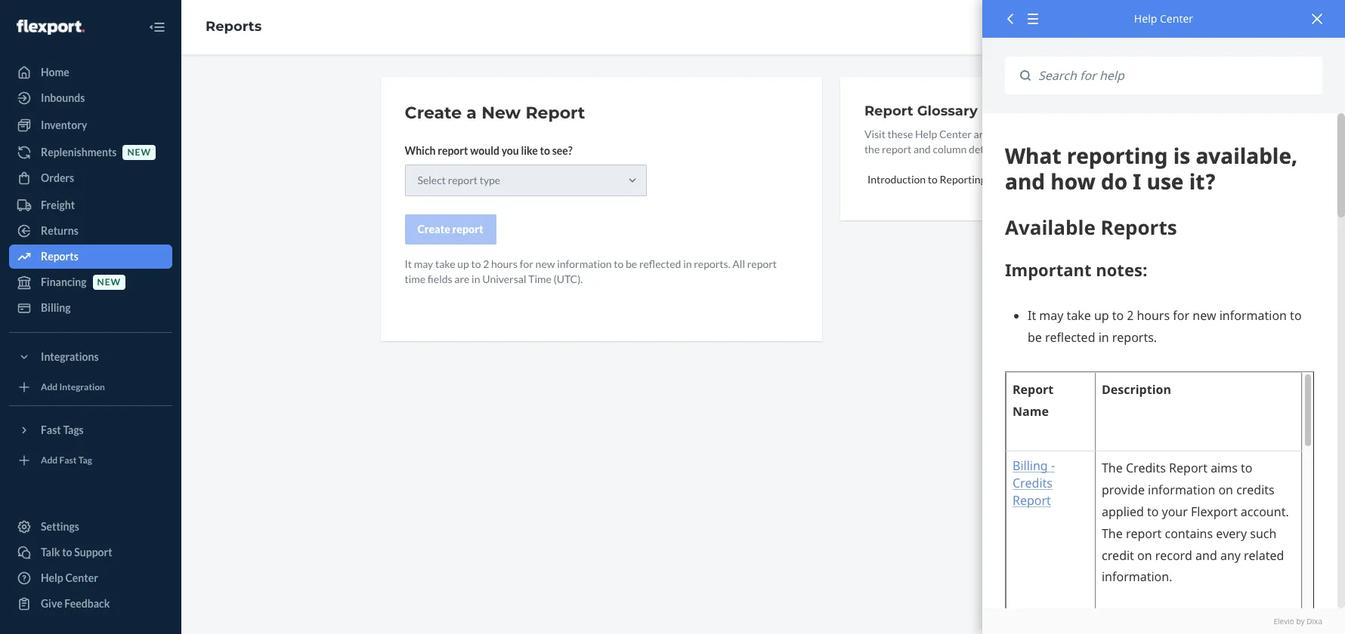 Task type: locate. For each thing, give the bounding box(es) containing it.
2 vertical spatial help
[[41, 572, 63, 585]]

1 vertical spatial new
[[536, 258, 555, 271]]

report up the see?
[[526, 103, 585, 123]]

1 vertical spatial reports
[[41, 250, 78, 263]]

report up the 'these'
[[864, 103, 913, 119]]

integrations button
[[9, 345, 172, 370]]

0 horizontal spatial help center
[[41, 572, 98, 585]]

a left new
[[467, 103, 477, 123]]

to right 'talk'
[[62, 546, 72, 559]]

help center up give feedback
[[41, 572, 98, 585]]

to left get
[[1010, 128, 1020, 141]]

you
[[502, 144, 519, 157]]

report inside visit these help center articles to get a description of the report and column details.
[[882, 143, 912, 156]]

help up give
[[41, 572, 63, 585]]

Search search field
[[1031, 57, 1323, 95]]

(utc).
[[554, 273, 583, 286]]

tag
[[78, 455, 92, 467]]

help up search "search field"
[[1134, 11, 1157, 26]]

0 horizontal spatial reports link
[[9, 245, 172, 269]]

and
[[914, 143, 931, 156]]

report up up
[[452, 223, 483, 236]]

create
[[405, 103, 462, 123], [418, 223, 450, 236]]

fast tags button
[[9, 419, 172, 443]]

see?
[[552, 144, 573, 157]]

report inside button
[[452, 223, 483, 236]]

would
[[470, 144, 499, 157]]

create inside button
[[418, 223, 450, 236]]

add down fast tags
[[41, 455, 58, 467]]

by
[[1296, 616, 1305, 627]]

2 horizontal spatial center
[[1160, 11, 1193, 26]]

center
[[1160, 11, 1193, 26], [939, 128, 972, 141], [65, 572, 98, 585]]

report right all
[[747, 258, 777, 271]]

add inside add integration link
[[41, 382, 58, 393]]

report down the 'these'
[[882, 143, 912, 156]]

add integration
[[41, 382, 105, 393]]

may
[[414, 258, 433, 271]]

report
[[526, 103, 585, 123], [864, 103, 913, 119]]

0 vertical spatial fast
[[41, 424, 61, 437]]

to left reporting
[[928, 173, 938, 186]]

0 horizontal spatial new
[[97, 277, 121, 288]]

center inside visit these help center articles to get a description of the report and column details.
[[939, 128, 972, 141]]

create up 'which'
[[405, 103, 462, 123]]

it may take up to 2 hours for new information to be reflected in reports. all report time fields are in universal time (utc).
[[405, 258, 777, 286]]

2 vertical spatial new
[[97, 277, 121, 288]]

1 vertical spatial create
[[418, 223, 450, 236]]

add inside add fast tag link
[[41, 455, 58, 467]]

get
[[1022, 128, 1037, 141]]

integrations
[[41, 351, 99, 364]]

new up orders link
[[127, 147, 151, 158]]

the
[[864, 143, 880, 156]]

help center link
[[9, 567, 172, 591]]

2 report from the left
[[864, 103, 913, 119]]

1 vertical spatial help
[[915, 128, 937, 141]]

2 add from the top
[[41, 455, 58, 467]]

feedback
[[64, 598, 110, 611]]

help inside visit these help center articles to get a description of the report and column details.
[[915, 128, 937, 141]]

introduction to reporting button
[[864, 163, 1111, 196]]

in left reports.
[[683, 258, 692, 271]]

0 horizontal spatial report
[[526, 103, 585, 123]]

freight
[[41, 199, 75, 212]]

0 vertical spatial reports
[[206, 18, 262, 35]]

a
[[467, 103, 477, 123], [1039, 128, 1044, 141]]

1 vertical spatial add
[[41, 455, 58, 467]]

1 horizontal spatial report
[[864, 103, 913, 119]]

give feedback
[[41, 598, 110, 611]]

new up "billing" link at the left of the page
[[97, 277, 121, 288]]

inbounds
[[41, 91, 85, 104]]

financing
[[41, 276, 87, 289]]

2 horizontal spatial new
[[536, 258, 555, 271]]

0 horizontal spatial in
[[472, 273, 480, 286]]

create up may
[[418, 223, 450, 236]]

1 vertical spatial center
[[939, 128, 972, 141]]

1 horizontal spatial help center
[[1134, 11, 1193, 26]]

help center up search "search field"
[[1134, 11, 1193, 26]]

help up and
[[915, 128, 937, 141]]

1 add from the top
[[41, 382, 58, 393]]

center up search "search field"
[[1160, 11, 1193, 26]]

reports.
[[694, 258, 731, 271]]

in
[[683, 258, 692, 271], [472, 273, 480, 286]]

fast left "tags"
[[41, 424, 61, 437]]

center down talk to support on the bottom left of the page
[[65, 572, 98, 585]]

reports link
[[206, 18, 262, 35], [9, 245, 172, 269]]

1 vertical spatial a
[[1039, 128, 1044, 141]]

close navigation image
[[148, 18, 166, 36]]

1 horizontal spatial help
[[915, 128, 937, 141]]

1 horizontal spatial reports link
[[206, 18, 262, 35]]

1 report from the left
[[526, 103, 585, 123]]

0 vertical spatial reports link
[[206, 18, 262, 35]]

home
[[41, 66, 69, 79]]

1 horizontal spatial new
[[127, 147, 151, 158]]

returns link
[[9, 219, 172, 243]]

elevio by dixa link
[[1005, 616, 1323, 627]]

which
[[405, 144, 436, 157]]

0 vertical spatial center
[[1160, 11, 1193, 26]]

1 horizontal spatial reports
[[206, 18, 262, 35]]

flexport logo image
[[17, 19, 85, 35]]

create for create a new report
[[405, 103, 462, 123]]

introduction
[[868, 173, 926, 186]]

2 horizontal spatial help
[[1134, 11, 1157, 26]]

0 vertical spatial create
[[405, 103, 462, 123]]

0 vertical spatial new
[[127, 147, 151, 158]]

reporting
[[940, 173, 986, 186]]

to
[[1010, 128, 1020, 141], [540, 144, 550, 157], [928, 173, 938, 186], [471, 258, 481, 271], [614, 258, 624, 271], [62, 546, 72, 559]]

up
[[457, 258, 469, 271]]

1 horizontal spatial center
[[939, 128, 972, 141]]

talk to support
[[41, 546, 112, 559]]

visit
[[864, 128, 886, 141]]

time
[[405, 273, 426, 286]]

inventory link
[[9, 113, 172, 138]]

0 vertical spatial add
[[41, 382, 58, 393]]

elevio by dixa
[[1274, 616, 1323, 627]]

new for replenishments
[[127, 147, 151, 158]]

orders link
[[9, 166, 172, 190]]

for
[[520, 258, 533, 271]]

fast left "tag" at the bottom left of page
[[59, 455, 77, 467]]

0 horizontal spatial help
[[41, 572, 63, 585]]

0 vertical spatial a
[[467, 103, 477, 123]]

new
[[127, 147, 151, 158], [536, 258, 555, 271], [97, 277, 121, 288]]

0 vertical spatial in
[[683, 258, 692, 271]]

add
[[41, 382, 58, 393], [41, 455, 58, 467]]

help
[[1134, 11, 1157, 26], [915, 128, 937, 141], [41, 572, 63, 585]]

0 horizontal spatial center
[[65, 572, 98, 585]]

1 horizontal spatial a
[[1039, 128, 1044, 141]]

center up column in the top right of the page
[[939, 128, 972, 141]]

add fast tag
[[41, 455, 92, 467]]

new up time
[[536, 258, 555, 271]]

reports
[[206, 18, 262, 35], [41, 250, 78, 263]]

a right get
[[1039, 128, 1044, 141]]

0 horizontal spatial a
[[467, 103, 477, 123]]

1 vertical spatial in
[[472, 273, 480, 286]]

report
[[882, 143, 912, 156], [438, 144, 468, 157], [452, 223, 483, 236], [747, 258, 777, 271]]

in right are
[[472, 273, 480, 286]]

introduction to reporting
[[868, 173, 986, 186]]

dixa
[[1307, 616, 1323, 627]]

fast
[[41, 424, 61, 437], [59, 455, 77, 467]]

reflected
[[639, 258, 681, 271]]

billing
[[41, 302, 71, 314]]

fields
[[428, 273, 452, 286]]

are
[[454, 273, 470, 286]]

which report would you like to see?
[[405, 144, 573, 157]]

replenishments
[[41, 146, 117, 159]]

settings
[[41, 521, 79, 534]]

add left integration
[[41, 382, 58, 393]]

information
[[557, 258, 612, 271]]

visit these help center articles to get a description of the report and column details.
[[864, 128, 1110, 156]]



Task type: vqa. For each thing, say whether or not it's contained in the screenshot.
the bottommost Center
yes



Task type: describe. For each thing, give the bounding box(es) containing it.
add fast tag link
[[9, 449, 172, 473]]

help inside help center link
[[41, 572, 63, 585]]

glossary
[[917, 103, 978, 119]]

all
[[733, 258, 745, 271]]

give feedback button
[[9, 592, 172, 617]]

orders
[[41, 172, 74, 184]]

to left be
[[614, 258, 624, 271]]

inventory
[[41, 119, 87, 131]]

create report
[[418, 223, 483, 236]]

add integration link
[[9, 376, 172, 400]]

inbounds link
[[9, 86, 172, 110]]

create report button
[[405, 215, 496, 245]]

add for add integration
[[41, 382, 58, 393]]

create a new report
[[405, 103, 585, 123]]

take
[[435, 258, 455, 271]]

create for create report
[[418, 223, 450, 236]]

be
[[626, 258, 637, 271]]

2 vertical spatial center
[[65, 572, 98, 585]]

0 vertical spatial help center
[[1134, 11, 1193, 26]]

integration
[[59, 382, 105, 393]]

new
[[482, 103, 521, 123]]

give
[[41, 598, 62, 611]]

of
[[1100, 128, 1110, 141]]

column
[[933, 143, 967, 156]]

tags
[[63, 424, 84, 437]]

to inside visit these help center articles to get a description of the report and column details.
[[1010, 128, 1020, 141]]

a inside visit these help center articles to get a description of the report and column details.
[[1039, 128, 1044, 141]]

fast tags
[[41, 424, 84, 437]]

new for financing
[[97, 277, 121, 288]]

home link
[[9, 60, 172, 85]]

fast inside dropdown button
[[41, 424, 61, 437]]

settings link
[[9, 515, 172, 540]]

to left "2"
[[471, 258, 481, 271]]

1 vertical spatial fast
[[59, 455, 77, 467]]

support
[[74, 546, 112, 559]]

hours
[[491, 258, 518, 271]]

report inside "it may take up to 2 hours for new information to be reflected in reports. all report time fields are in universal time (utc)."
[[747, 258, 777, 271]]

new inside "it may take up to 2 hours for new information to be reflected in reports. all report time fields are in universal time (utc)."
[[536, 258, 555, 271]]

like
[[521, 144, 538, 157]]

to inside button
[[62, 546, 72, 559]]

report glossary
[[864, 103, 978, 119]]

0 horizontal spatial reports
[[41, 250, 78, 263]]

0 vertical spatial help
[[1134, 11, 1157, 26]]

articles
[[974, 128, 1008, 141]]

universal
[[482, 273, 526, 286]]

billing link
[[9, 296, 172, 320]]

add for add fast tag
[[41, 455, 58, 467]]

talk
[[41, 546, 60, 559]]

freight link
[[9, 193, 172, 218]]

details.
[[969, 143, 1002, 156]]

1 vertical spatial help center
[[41, 572, 98, 585]]

description
[[1046, 128, 1098, 141]]

these
[[888, 128, 913, 141]]

to right 'like'
[[540, 144, 550, 157]]

2
[[483, 258, 489, 271]]

time
[[528, 273, 552, 286]]

it
[[405, 258, 412, 271]]

elevio
[[1274, 616, 1294, 627]]

returns
[[41, 224, 78, 237]]

report left would at the left
[[438, 144, 468, 157]]

1 horizontal spatial in
[[683, 258, 692, 271]]

1 vertical spatial reports link
[[9, 245, 172, 269]]

talk to support button
[[9, 541, 172, 565]]

to inside button
[[928, 173, 938, 186]]



